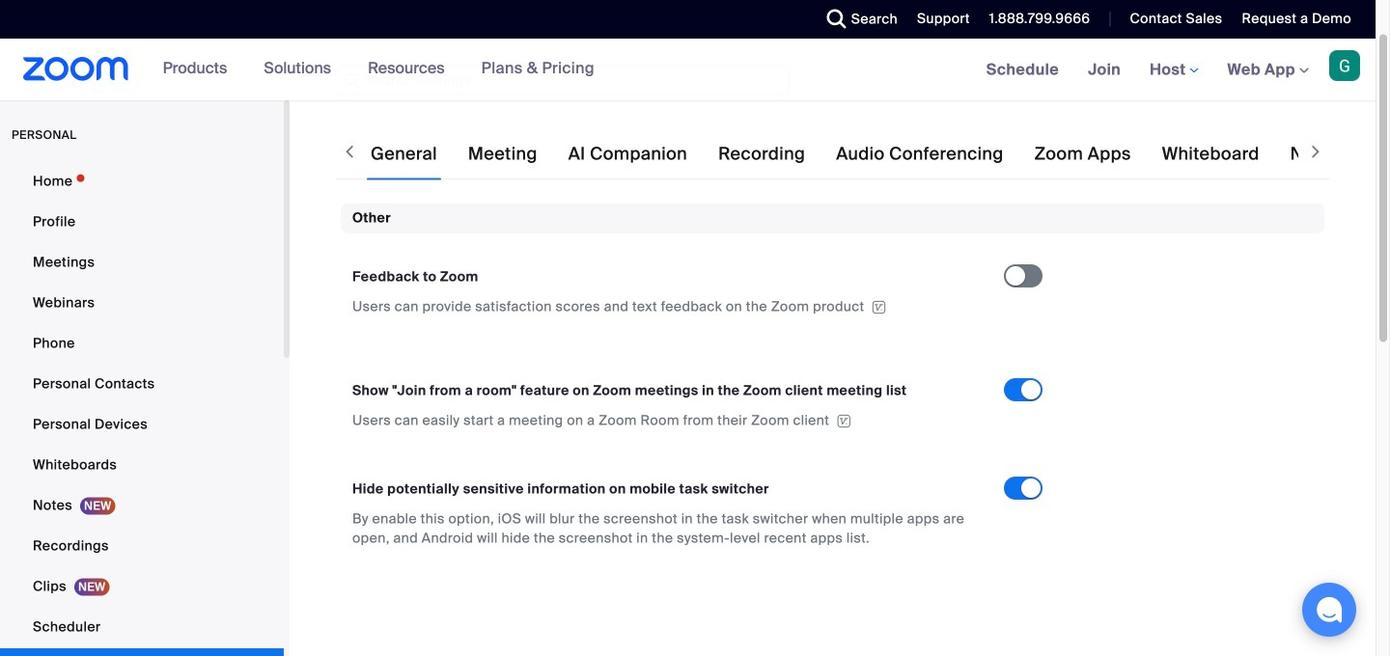 Task type: locate. For each thing, give the bounding box(es) containing it.
banner
[[0, 39, 1376, 102]]

meetings navigation
[[972, 39, 1376, 102]]

2 application from the top
[[352, 411, 987, 430]]

scroll left image
[[340, 142, 359, 162]]

other element
[[341, 203, 1325, 571]]

profile picture image
[[1329, 50, 1360, 81]]

application
[[352, 297, 987, 317], [352, 411, 987, 430]]

0 vertical spatial application
[[352, 297, 987, 317]]

support version for feedback to zoom image
[[869, 301, 889, 314]]

personal menu menu
[[0, 162, 284, 656]]

zoom logo image
[[23, 57, 129, 81]]

1 vertical spatial application
[[352, 411, 987, 430]]

support version for show "join from a room" feature on zoom meetings in the zoom client meeting list image
[[834, 415, 854, 428]]

Search Settings text field
[[336, 65, 790, 96]]



Task type: describe. For each thing, give the bounding box(es) containing it.
open chat image
[[1316, 597, 1343, 624]]

scroll right image
[[1306, 142, 1326, 162]]

1 application from the top
[[352, 297, 987, 317]]

tabs of my account settings page tab list
[[367, 127, 1390, 181]]

product information navigation
[[148, 39, 609, 100]]



Task type: vqa. For each thing, say whether or not it's contained in the screenshot.
included
no



